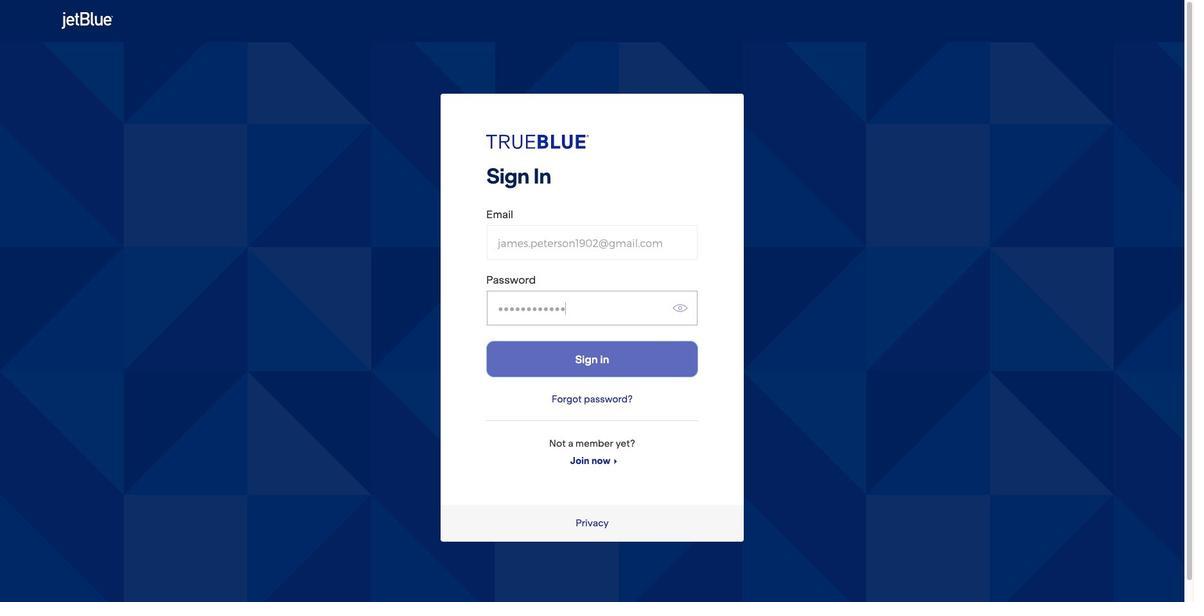 Task type: vqa. For each thing, say whether or not it's contained in the screenshot.
NAVIGATION at the top
no



Task type: locate. For each thing, give the bounding box(es) containing it.
logo image
[[486, 135, 589, 149]]

None submit
[[486, 341, 698, 378]]

jetblue home image
[[62, 10, 113, 31]]



